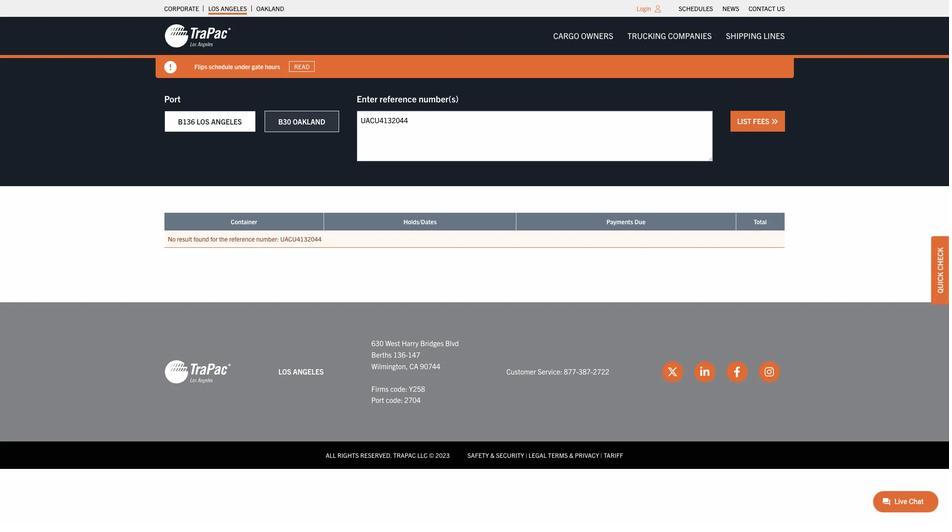 Task type: vqa. For each thing, say whether or not it's contained in the screenshot.
'Login' inside 'Login to Access Additional Services' main content
no



Task type: locate. For each thing, give the bounding box(es) containing it.
holds/dates
[[404, 218, 437, 226]]

companies
[[668, 31, 712, 41]]

port up b136
[[164, 93, 181, 104]]

1 vertical spatial menu bar
[[546, 27, 792, 45]]

result
[[177, 235, 192, 243]]

contact us
[[749, 4, 785, 12]]

oakland
[[256, 4, 284, 12], [293, 117, 325, 126]]

2722
[[593, 367, 609, 376]]

reference right 'enter'
[[380, 93, 417, 104]]

check
[[936, 247, 945, 270]]

firms code:  y258 port code:  2704
[[371, 384, 425, 404]]

lines
[[764, 31, 785, 41]]

hours
[[265, 62, 280, 70]]

630 west harry bridges blvd berths 136-147 wilmington, ca 90744
[[371, 339, 459, 370]]

1 horizontal spatial |
[[601, 451, 602, 459]]

menu bar containing cargo owners
[[546, 27, 792, 45]]

code: up 2704
[[390, 384, 407, 393]]

port down firms
[[371, 396, 384, 404]]

cargo owners
[[553, 31, 613, 41]]

light image
[[655, 5, 661, 12]]

0 horizontal spatial los angeles
[[208, 4, 247, 12]]

147
[[408, 350, 420, 359]]

1 & from the left
[[490, 451, 495, 459]]

0 vertical spatial menu bar
[[674, 2, 790, 15]]

los
[[208, 4, 219, 12], [197, 117, 209, 126], [278, 367, 291, 376]]

1 horizontal spatial &
[[569, 451, 574, 459]]

owners
[[581, 31, 613, 41]]

trucking
[[628, 31, 666, 41]]

2704
[[404, 396, 421, 404]]

los angeles
[[208, 4, 247, 12], [278, 367, 324, 376]]

no result found for the reference number: uacu4132044
[[168, 235, 322, 243]]

1 vertical spatial los angeles
[[278, 367, 324, 376]]

& right safety
[[490, 451, 495, 459]]

0 horizontal spatial &
[[490, 451, 495, 459]]

number:
[[256, 235, 279, 243]]

1 vertical spatial oakland
[[293, 117, 325, 126]]

2 los angeles image from the top
[[164, 360, 231, 384]]

service:
[[538, 367, 562, 376]]

oakland right los angeles link
[[256, 4, 284, 12]]

schedule
[[209, 62, 233, 70]]

1 horizontal spatial oakland
[[293, 117, 325, 126]]

blvd
[[445, 339, 459, 348]]

enter reference number(s)
[[357, 93, 459, 104]]

0 vertical spatial angeles
[[221, 4, 247, 12]]

1 | from the left
[[526, 451, 527, 459]]

west
[[385, 339, 400, 348]]

1 vertical spatial port
[[371, 396, 384, 404]]

0 vertical spatial los angeles
[[208, 4, 247, 12]]

1 vertical spatial los angeles image
[[164, 360, 231, 384]]

firms
[[371, 384, 389, 393]]

menu bar down light image
[[546, 27, 792, 45]]

news
[[722, 4, 739, 12]]

cargo owners link
[[546, 27, 620, 45]]

& right 'terms' at right bottom
[[569, 451, 574, 459]]

code: down firms
[[386, 396, 403, 404]]

login
[[637, 4, 651, 12]]

angeles inside footer
[[293, 367, 324, 376]]

privacy
[[575, 451, 599, 459]]

contact
[[749, 4, 776, 12]]

menu bar
[[674, 2, 790, 15], [546, 27, 792, 45]]

b136 los angeles
[[178, 117, 242, 126]]

tariff
[[604, 451, 623, 459]]

1 horizontal spatial los angeles
[[278, 367, 324, 376]]

0 vertical spatial port
[[164, 93, 181, 104]]

berths
[[371, 350, 392, 359]]

flips schedule under gate hours
[[194, 62, 280, 70]]

los angeles inside footer
[[278, 367, 324, 376]]

2 | from the left
[[601, 451, 602, 459]]

1 vertical spatial reference
[[229, 235, 255, 243]]

menu bar up the shipping
[[674, 2, 790, 15]]

0 vertical spatial reference
[[380, 93, 417, 104]]

oakland right 'b30'
[[293, 117, 325, 126]]

2 vertical spatial angeles
[[293, 367, 324, 376]]

customer
[[507, 367, 536, 376]]

los angeles image for footer containing 630 west harry bridges blvd
[[164, 360, 231, 384]]

&
[[490, 451, 495, 459], [569, 451, 574, 459]]

2023
[[436, 451, 450, 459]]

list fees
[[737, 117, 771, 125]]

number(s)
[[419, 93, 459, 104]]

container
[[231, 218, 257, 226]]

the
[[219, 235, 228, 243]]

angeles
[[221, 4, 247, 12], [211, 117, 242, 126], [293, 367, 324, 376]]

387-
[[579, 367, 593, 376]]

reference down container
[[229, 235, 255, 243]]

| left tariff
[[601, 451, 602, 459]]

0 horizontal spatial port
[[164, 93, 181, 104]]

0 horizontal spatial reference
[[229, 235, 255, 243]]

enter
[[357, 93, 378, 104]]

flips
[[194, 62, 207, 70]]

1 horizontal spatial port
[[371, 396, 384, 404]]

shipping lines
[[726, 31, 785, 41]]

corporate
[[164, 4, 199, 12]]

quick check link
[[931, 236, 949, 305]]

90744
[[420, 362, 440, 370]]

port
[[164, 93, 181, 104], [371, 396, 384, 404]]

banner
[[0, 17, 949, 78]]

harry
[[402, 339, 419, 348]]

menu bar containing schedules
[[674, 2, 790, 15]]

los angeles image for banner containing cargo owners
[[164, 23, 231, 48]]

read
[[294, 63, 310, 70]]

0 vertical spatial oakland
[[256, 4, 284, 12]]

| left legal
[[526, 451, 527, 459]]

footer
[[0, 303, 949, 469]]

tariff link
[[604, 451, 623, 459]]

y258
[[409, 384, 425, 393]]

1 los angeles image from the top
[[164, 23, 231, 48]]

0 vertical spatial los
[[208, 4, 219, 12]]

0 vertical spatial los angeles image
[[164, 23, 231, 48]]

under
[[235, 62, 250, 70]]

los angeles image inside footer
[[164, 360, 231, 384]]

los angeles image
[[164, 23, 231, 48], [164, 360, 231, 384]]

fees
[[753, 117, 770, 125]]

0 horizontal spatial |
[[526, 451, 527, 459]]

code:
[[390, 384, 407, 393], [386, 396, 403, 404]]

payments
[[607, 218, 633, 226]]



Task type: describe. For each thing, give the bounding box(es) containing it.
banner containing cargo owners
[[0, 17, 949, 78]]

los angeles link
[[208, 2, 247, 15]]

quick check
[[936, 247, 945, 293]]

rights
[[338, 451, 359, 459]]

2 vertical spatial los
[[278, 367, 291, 376]]

no
[[168, 235, 176, 243]]

customer service: 877-387-2722
[[507, 367, 609, 376]]

due
[[635, 218, 646, 226]]

oakland link
[[256, 2, 284, 15]]

payments due
[[607, 218, 646, 226]]

b30
[[278, 117, 291, 126]]

b136
[[178, 117, 195, 126]]

security
[[496, 451, 524, 459]]

1 horizontal spatial reference
[[380, 93, 417, 104]]

news link
[[722, 2, 739, 15]]

0 horizontal spatial oakland
[[256, 4, 284, 12]]

terms
[[548, 451, 568, 459]]

for
[[210, 235, 218, 243]]

ca
[[410, 362, 418, 370]]

safety
[[468, 451, 489, 459]]

solid image
[[771, 118, 778, 125]]

safety & security link
[[468, 451, 524, 459]]

gate
[[252, 62, 264, 70]]

solid image
[[164, 61, 177, 74]]

wilmington,
[[371, 362, 408, 370]]

1 vertical spatial code:
[[386, 396, 403, 404]]

port inside firms code:  y258 port code:  2704
[[371, 396, 384, 404]]

corporate link
[[164, 2, 199, 15]]

trapac
[[393, 451, 416, 459]]

shipping
[[726, 31, 762, 41]]

schedules
[[679, 4, 713, 12]]

quick
[[936, 272, 945, 293]]

us
[[777, 4, 785, 12]]

trucking companies link
[[620, 27, 719, 45]]

bridges
[[420, 339, 444, 348]]

found
[[193, 235, 209, 243]]

llc
[[417, 451, 428, 459]]

legal terms & privacy link
[[529, 451, 599, 459]]

1 vertical spatial angeles
[[211, 117, 242, 126]]

los inside los angeles link
[[208, 4, 219, 12]]

read link
[[289, 61, 315, 72]]

©
[[429, 451, 434, 459]]

all rights reserved. trapac llc © 2023
[[326, 451, 450, 459]]

list
[[737, 117, 751, 125]]

630
[[371, 339, 384, 348]]

877-
[[564, 367, 579, 376]]

2 & from the left
[[569, 451, 574, 459]]

trucking companies
[[628, 31, 712, 41]]

1 vertical spatial los
[[197, 117, 209, 126]]

login link
[[637, 4, 651, 12]]

list fees button
[[731, 111, 785, 132]]

uacu4132044
[[280, 235, 322, 243]]

shipping lines link
[[719, 27, 792, 45]]

cargo
[[553, 31, 579, 41]]

footer containing 630 west harry bridges blvd
[[0, 303, 949, 469]]

total
[[754, 218, 767, 226]]

contact us link
[[749, 2, 785, 15]]

safety & security | legal terms & privacy | tariff
[[468, 451, 623, 459]]

schedules link
[[679, 2, 713, 15]]

all
[[326, 451, 336, 459]]

legal
[[529, 451, 547, 459]]

b30 oakland
[[278, 117, 325, 126]]

menu bar inside banner
[[546, 27, 792, 45]]

0 vertical spatial code:
[[390, 384, 407, 393]]

136-
[[393, 350, 408, 359]]

reserved.
[[360, 451, 392, 459]]

Enter reference number(s) text field
[[357, 111, 713, 161]]



